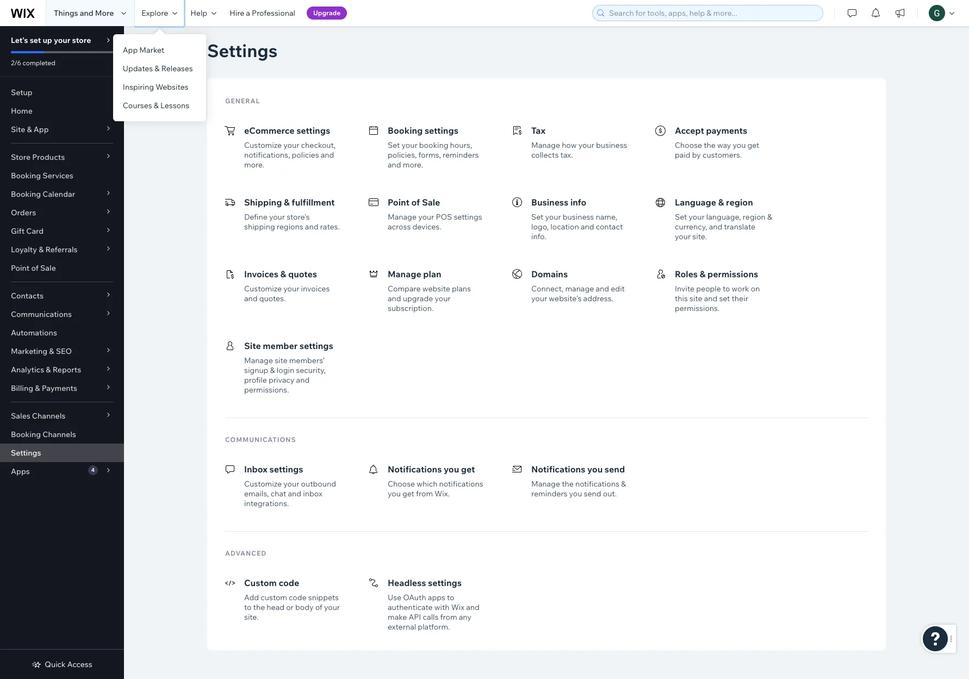 Task type: vqa. For each thing, say whether or not it's contained in the screenshot.


Task type: describe. For each thing, give the bounding box(es) containing it.
compare
[[388, 284, 421, 294]]

lessons
[[160, 101, 189, 110]]

site inside site member settings manage site members' signup & login security, profile privacy and permissions.
[[275, 356, 287, 365]]

platform.
[[418, 622, 450, 632]]

rates.
[[320, 222, 340, 232]]

products
[[32, 152, 65, 162]]

settings for inbox settings
[[269, 464, 303, 475]]

and inside language & region set your language, region & currency, and translate your site.
[[709, 222, 722, 232]]

manage for site member settings
[[244, 356, 273, 365]]

access
[[67, 660, 92, 669]]

payments
[[42, 383, 77, 393]]

payments
[[706, 125, 747, 136]]

apps
[[11, 467, 30, 476]]

& for quotes
[[280, 269, 286, 280]]

analytics & reports button
[[0, 361, 124, 379]]

regions
[[277, 222, 303, 232]]

1 horizontal spatial get
[[461, 464, 475, 475]]

authenticate
[[388, 603, 433, 612]]

emails,
[[244, 489, 269, 499]]

notifications you get choose which notifications you get from wix.
[[388, 464, 483, 499]]

0 vertical spatial region
[[726, 197, 753, 208]]

on
[[751, 284, 760, 294]]

settings link
[[0, 444, 124, 462]]

your inside point of sale manage your pos settings across devices.
[[418, 212, 434, 222]]

more
[[95, 8, 114, 18]]

services
[[43, 171, 73, 181]]

wix
[[451, 603, 464, 612]]

and inside site member settings manage site members' signup & login security, profile privacy and permissions.
[[296, 375, 310, 385]]

quick access
[[45, 660, 92, 669]]

things
[[54, 8, 78, 18]]

quotes.
[[259, 294, 286, 303]]

translate
[[724, 222, 755, 232]]

set inside the roles & permissions invite people to work on this site and set their permissions.
[[719, 294, 730, 303]]

your inside tax manage how your business collects tax.
[[578, 140, 594, 150]]

head
[[267, 603, 284, 612]]

way
[[717, 140, 731, 150]]

gift card button
[[0, 222, 124, 240]]

hire a professional
[[230, 8, 295, 18]]

collects
[[531, 150, 559, 160]]

security,
[[296, 365, 326, 375]]

booking for services
[[11, 171, 41, 181]]

reminders inside booking settings set your booking hours, policies, forms, reminders and more.
[[443, 150, 479, 160]]

out.
[[603, 489, 617, 499]]

site member settings manage site members' signup & login security, profile privacy and permissions.
[[244, 340, 333, 395]]

general
[[225, 97, 260, 105]]

inbox
[[303, 489, 322, 499]]

general-section element
[[217, 108, 876, 405]]

your inside the business info set your business name, logo, location and contact info.
[[545, 212, 561, 222]]

your inside domains connect, manage and edit your website's address.
[[531, 294, 547, 303]]

advanced-section element
[[217, 560, 876, 642]]

completed
[[23, 59, 55, 67]]

location
[[551, 222, 579, 232]]

privacy
[[269, 375, 294, 385]]

channels for sales channels
[[32, 411, 65, 421]]

tax
[[531, 125, 545, 136]]

checkout,
[[301, 140, 336, 150]]

custom
[[261, 593, 287, 603]]

the inside custom code add custom code snippets to the head or body of your site.
[[253, 603, 265, 612]]

4
[[91, 467, 95, 474]]

your inside the sidebar element
[[54, 35, 70, 45]]

customize inside the invoices & quotes customize your invoices and quotes.
[[244, 284, 282, 294]]

automations link
[[0, 324, 124, 342]]

updates
[[123, 64, 153, 73]]

& for region
[[718, 197, 724, 208]]

upgrade button
[[307, 7, 347, 20]]

billing & payments button
[[0, 379, 124, 398]]

permissions. for member
[[244, 385, 289, 395]]

domains
[[531, 269, 568, 280]]

hours,
[[450, 140, 472, 150]]

set inside language & region set your language, region & currency, and translate your site.
[[675, 212, 687, 222]]

oauth
[[403, 593, 426, 603]]

site inside the roles & permissions invite people to work on this site and set their permissions.
[[690, 294, 702, 303]]

1 vertical spatial send
[[584, 489, 601, 499]]

home
[[11, 106, 33, 116]]

home link
[[0, 102, 124, 120]]

from inside headless settings use oauth apps to authenticate with wix and make api calls from any external platform.
[[440, 612, 457, 622]]

with
[[434, 603, 450, 612]]

& for reports
[[46, 365, 51, 375]]

analytics
[[11, 365, 44, 375]]

& right translate
[[767, 212, 772, 222]]

contacts
[[11, 291, 43, 301]]

upgrade
[[313, 9, 341, 17]]

site. inside language & region set your language, region & currency, and translate your site.
[[692, 232, 707, 241]]

profile
[[244, 375, 267, 385]]

manage
[[565, 284, 594, 294]]

their
[[732, 294, 748, 303]]

shipping
[[244, 222, 275, 232]]

sale for point of sale manage your pos settings across devices.
[[422, 197, 440, 208]]

inbox settings customize your outbound emails, chat and inbox integrations.
[[244, 464, 336, 508]]

website
[[422, 284, 450, 294]]

settings for booking settings
[[425, 125, 458, 136]]

& for permissions
[[700, 269, 706, 280]]

domains connect, manage and edit your website's address.
[[531, 269, 625, 303]]

1 vertical spatial region
[[743, 212, 766, 222]]

edit
[[611, 284, 625, 294]]

let's
[[11, 35, 28, 45]]

courses
[[123, 101, 152, 110]]

notifications for notifications you send
[[531, 464, 585, 475]]

get inside 'accept payments choose the way you get paid by customers.'
[[748, 140, 759, 150]]

api
[[409, 612, 421, 622]]

manage for notifications you send
[[531, 479, 560, 489]]

websites
[[156, 82, 188, 92]]

help button
[[184, 0, 223, 26]]

and left the more
[[80, 8, 93, 18]]

customize for ecommerce
[[244, 140, 282, 150]]

set inside the sidebar element
[[30, 35, 41, 45]]

billing
[[11, 383, 33, 393]]

& inside "notifications you send manage the notifications & reminders you send out."
[[621, 479, 626, 489]]

your inside booking settings set your booking hours, policies, forms, reminders and more.
[[402, 140, 417, 150]]

and inside the business info set your business name, logo, location and contact info.
[[581, 222, 594, 232]]

wix.
[[435, 489, 450, 499]]

business info set your business name, logo, location and contact info.
[[531, 197, 623, 241]]

& for seo
[[49, 346, 54, 356]]

across
[[388, 222, 411, 232]]

and inside headless settings use oauth apps to authenticate with wix and make api calls from any external platform.
[[466, 603, 480, 612]]

settings for ecommerce settings
[[296, 125, 330, 136]]

notifications for get
[[439, 479, 483, 489]]

marketing & seo
[[11, 346, 72, 356]]

2/6
[[11, 59, 21, 67]]

settings inside settings link
[[11, 448, 41, 458]]

channels for booking channels
[[43, 430, 76, 439]]

of for point of sale manage your pos settings across devices.
[[411, 197, 420, 208]]

shipping & fulfillment define your store's shipping regions and rates.
[[244, 197, 340, 232]]

marketing
[[11, 346, 47, 356]]

orders
[[11, 208, 36, 218]]

booking for channels
[[11, 430, 41, 439]]

and inside the roles & permissions invite people to work on this site and set their permissions.
[[704, 294, 717, 303]]

gift
[[11, 226, 25, 236]]

choose inside notifications you get choose which notifications you get from wix.
[[388, 479, 415, 489]]

point of sale link
[[0, 259, 124, 277]]

choose inside 'accept payments choose the way you get paid by customers.'
[[675, 140, 702, 150]]

& inside site member settings manage site members' signup & login security, profile privacy and permissions.
[[270, 365, 275, 375]]

store's
[[287, 212, 310, 222]]

& for releases
[[155, 64, 160, 73]]

settings for headless settings
[[428, 578, 462, 588]]

set for business info
[[531, 212, 543, 222]]

communications-section element
[[217, 446, 876, 518]]

you inside 'accept payments choose the way you get paid by customers.'
[[733, 140, 746, 150]]

manage plan compare website plans and upgrade your subscription.
[[388, 269, 471, 313]]

site & app
[[11, 125, 49, 134]]

0 vertical spatial code
[[279, 578, 299, 588]]



Task type: locate. For each thing, give the bounding box(es) containing it.
and inside domains connect, manage and edit your website's address.
[[596, 284, 609, 294]]

help
[[190, 8, 207, 18]]

business inside tax manage how your business collects tax.
[[596, 140, 627, 150]]

business right how at the right top of the page
[[596, 140, 627, 150]]

forms,
[[419, 150, 441, 160]]

info
[[570, 197, 587, 208]]

signup
[[244, 365, 268, 375]]

any
[[459, 612, 471, 622]]

0 horizontal spatial site.
[[244, 612, 259, 622]]

from left wix.
[[416, 489, 433, 499]]

the left out.
[[562, 479, 574, 489]]

1 horizontal spatial reminders
[[531, 489, 567, 499]]

0 horizontal spatial app
[[34, 125, 49, 134]]

0 horizontal spatial reminders
[[443, 150, 479, 160]]

site
[[11, 125, 25, 134], [244, 340, 261, 351]]

notifications inside notifications you get choose which notifications you get from wix.
[[439, 479, 483, 489]]

the inside "notifications you send manage the notifications & reminders you send out."
[[562, 479, 574, 489]]

channels inside the sales channels popup button
[[32, 411, 65, 421]]

site. down add at bottom left
[[244, 612, 259, 622]]

0 vertical spatial reminders
[[443, 150, 479, 160]]

2 horizontal spatial set
[[675, 212, 687, 222]]

1 notifications from the left
[[388, 464, 442, 475]]

0 horizontal spatial notifications
[[439, 479, 483, 489]]

2/6 completed
[[11, 59, 55, 67]]

1 vertical spatial sale
[[40, 263, 56, 273]]

& left quotes
[[280, 269, 286, 280]]

& right loyalty
[[39, 245, 44, 255]]

1 horizontal spatial from
[[440, 612, 457, 622]]

store products button
[[0, 148, 124, 166]]

business for manage
[[596, 140, 627, 150]]

settings inside site member settings manage site members' signup & login security, profile privacy and permissions.
[[300, 340, 333, 351]]

choose down accept
[[675, 140, 702, 150]]

your inside the invoices & quotes customize your invoices and quotes.
[[283, 284, 299, 294]]

and right wix
[[466, 603, 480, 612]]

to down custom
[[244, 603, 252, 612]]

set for booking settings
[[388, 140, 400, 150]]

permissions. inside the roles & permissions invite people to work on this site and set their permissions.
[[675, 303, 720, 313]]

3 customize from the top
[[244, 479, 282, 489]]

which
[[417, 479, 438, 489]]

1 vertical spatial channels
[[43, 430, 76, 439]]

1 horizontal spatial communications
[[225, 436, 296, 444]]

from left any
[[440, 612, 457, 622]]

your inside shipping & fulfillment define your store's shipping regions and rates.
[[269, 212, 285, 222]]

notifications for notifications you get
[[388, 464, 442, 475]]

from inside notifications you get choose which notifications you get from wix.
[[416, 489, 433, 499]]

to
[[723, 284, 730, 294], [447, 593, 454, 603], [244, 603, 252, 612]]

choose left which
[[388, 479, 415, 489]]

your inside 'ecommerce settings customize your checkout, notifications, policies and more.'
[[283, 140, 299, 150]]

of right body
[[315, 603, 322, 612]]

customize inside inbox settings customize your outbound emails, chat and inbox integrations.
[[244, 479, 282, 489]]

1 horizontal spatial set
[[531, 212, 543, 222]]

0 horizontal spatial permissions.
[[244, 385, 289, 395]]

1 horizontal spatial send
[[605, 464, 625, 475]]

and right invite
[[704, 294, 717, 303]]

0 horizontal spatial from
[[416, 489, 433, 499]]

policies
[[292, 150, 319, 160]]

& up language,
[[718, 197, 724, 208]]

of inside custom code add custom code snippets to the head or body of your site.
[[315, 603, 322, 612]]

0 horizontal spatial of
[[31, 263, 39, 273]]

manage for point of sale
[[388, 212, 417, 222]]

reminders inside "notifications you send manage the notifications & reminders you send out."
[[531, 489, 567, 499]]

1 horizontal spatial business
[[596, 140, 627, 150]]

tax.
[[560, 150, 573, 160]]

1 vertical spatial of
[[31, 263, 39, 273]]

store
[[11, 152, 30, 162]]

settings right the pos
[[454, 212, 482, 222]]

and left translate
[[709, 222, 722, 232]]

more. inside booking settings set your booking hours, policies, forms, reminders and more.
[[403, 160, 423, 170]]

apps
[[428, 593, 445, 603]]

custom code add custom code snippets to the head or body of your site.
[[244, 578, 340, 622]]

of for point of sale
[[31, 263, 39, 273]]

sidebar element
[[0, 26, 124, 679]]

& right the billing
[[35, 383, 40, 393]]

notifications inside "notifications you send manage the notifications & reminders you send out."
[[575, 479, 619, 489]]

roles & permissions invite people to work on this site and set their permissions.
[[675, 269, 760, 313]]

notifications inside notifications you get choose which notifications you get from wix.
[[388, 464, 442, 475]]

0 horizontal spatial sale
[[40, 263, 56, 273]]

2 horizontal spatial the
[[704, 140, 716, 150]]

card
[[26, 226, 44, 236]]

2 vertical spatial the
[[253, 603, 265, 612]]

booking down sales
[[11, 430, 41, 439]]

settings inside booking settings set your booking hours, policies, forms, reminders and more.
[[425, 125, 458, 136]]

0 horizontal spatial choose
[[388, 479, 415, 489]]

website's
[[549, 294, 582, 303]]

updates & releases
[[123, 64, 193, 73]]

members'
[[289, 356, 325, 365]]

1 horizontal spatial sale
[[422, 197, 440, 208]]

marketing & seo button
[[0, 342, 124, 361]]

permissions. for &
[[675, 303, 720, 313]]

and inside inbox settings customize your outbound emails, chat and inbox integrations.
[[288, 489, 301, 499]]

invoices
[[301, 284, 330, 294]]

site right this
[[690, 294, 702, 303]]

the left head
[[253, 603, 265, 612]]

shipping
[[244, 197, 282, 208]]

1 horizontal spatial more.
[[403, 160, 423, 170]]

booking for calendar
[[11, 189, 41, 199]]

2 horizontal spatial to
[[723, 284, 730, 294]]

contacts button
[[0, 287, 124, 305]]

1 horizontal spatial site.
[[692, 232, 707, 241]]

devices.
[[412, 222, 441, 232]]

setup link
[[0, 83, 124, 102]]

& left login
[[270, 365, 275, 375]]

0 vertical spatial set
[[30, 35, 41, 45]]

settings up booking
[[425, 125, 458, 136]]

settings inside inbox settings customize your outbound emails, chat and inbox integrations.
[[269, 464, 303, 475]]

of inside point of sale manage your pos settings across devices.
[[411, 197, 420, 208]]

site down home
[[11, 125, 25, 134]]

1 more. from the left
[[244, 160, 264, 170]]

to inside the roles & permissions invite people to work on this site and set their permissions.
[[723, 284, 730, 294]]

& up store's
[[284, 197, 290, 208]]

body
[[295, 603, 314, 612]]

send left out.
[[584, 489, 601, 499]]

policies,
[[388, 150, 417, 160]]

and inside the invoices & quotes customize your invoices and quotes.
[[244, 294, 258, 303]]

this
[[675, 294, 688, 303]]

and right policies on the left
[[321, 150, 334, 160]]

1 horizontal spatial notifications
[[531, 464, 585, 475]]

business for info
[[563, 212, 594, 222]]

code right custom on the bottom of page
[[289, 593, 307, 603]]

0 vertical spatial app
[[123, 45, 138, 55]]

custom
[[244, 578, 277, 588]]

pos
[[436, 212, 452, 222]]

site. down language,
[[692, 232, 707, 241]]

and left forms,
[[388, 160, 401, 170]]

customize down invoices
[[244, 284, 282, 294]]

point inside point of sale manage your pos settings across devices.
[[388, 197, 409, 208]]

1 horizontal spatial set
[[719, 294, 730, 303]]

0 vertical spatial from
[[416, 489, 433, 499]]

1 horizontal spatial permissions.
[[675, 303, 720, 313]]

communications
[[11, 309, 72, 319], [225, 436, 296, 444]]

communications up automations at left
[[11, 309, 72, 319]]

invite
[[675, 284, 695, 294]]

0 horizontal spatial the
[[253, 603, 265, 612]]

booking up "policies,"
[[388, 125, 423, 136]]

your inside custom code add custom code snippets to the head or body of your site.
[[324, 603, 340, 612]]

region
[[726, 197, 753, 208], [743, 212, 766, 222]]

0 vertical spatial of
[[411, 197, 420, 208]]

1 vertical spatial app
[[34, 125, 49, 134]]

and right chat
[[288, 489, 301, 499]]

booking settings set your booking hours, policies, forms, reminders and more.
[[388, 125, 479, 170]]

channels up settings link
[[43, 430, 76, 439]]

2 vertical spatial of
[[315, 603, 322, 612]]

& inside shipping & fulfillment define your store's shipping regions and rates.
[[284, 197, 290, 208]]

2 vertical spatial get
[[402, 489, 414, 499]]

& left reports
[[46, 365, 51, 375]]

sale for point of sale
[[40, 263, 56, 273]]

0 horizontal spatial communications
[[11, 309, 72, 319]]

& up inspiring websites
[[155, 64, 160, 73]]

& for payments
[[35, 383, 40, 393]]

set down language
[[675, 212, 687, 222]]

booking inside dropdown button
[[11, 189, 41, 199]]

channels
[[32, 411, 65, 421], [43, 430, 76, 439]]

language,
[[706, 212, 741, 222]]

quick access button
[[32, 660, 92, 669]]

info.
[[531, 232, 546, 241]]

or
[[286, 603, 294, 612]]

0 vertical spatial point
[[388, 197, 409, 208]]

booking up orders
[[11, 189, 41, 199]]

more. down booking
[[403, 160, 423, 170]]

1 horizontal spatial app
[[123, 45, 138, 55]]

your
[[54, 35, 70, 45], [283, 140, 299, 150], [402, 140, 417, 150], [578, 140, 594, 150], [269, 212, 285, 222], [418, 212, 434, 222], [545, 212, 561, 222], [689, 212, 705, 222], [675, 232, 691, 241], [283, 284, 299, 294], [435, 294, 451, 303], [531, 294, 547, 303], [283, 479, 299, 489], [324, 603, 340, 612]]

more. down the ecommerce
[[244, 160, 264, 170]]

& for referrals
[[39, 245, 44, 255]]

customize down inbox
[[244, 479, 282, 489]]

manage inside manage plan compare website plans and upgrade your subscription.
[[388, 269, 421, 280]]

& inside dropdown button
[[27, 125, 32, 134]]

and left edit at the top right of the page
[[596, 284, 609, 294]]

0 vertical spatial site.
[[692, 232, 707, 241]]

1 horizontal spatial of
[[315, 603, 322, 612]]

plans
[[452, 284, 471, 294]]

1 vertical spatial point
[[11, 263, 30, 273]]

point of sale
[[11, 263, 56, 273]]

0 horizontal spatial notifications
[[388, 464, 442, 475]]

more. inside 'ecommerce settings customize your checkout, notifications, policies and more.'
[[244, 160, 264, 170]]

things and more
[[54, 8, 114, 18]]

settings inside 'ecommerce settings customize your checkout, notifications, policies and more.'
[[296, 125, 330, 136]]

contact
[[596, 222, 623, 232]]

name,
[[596, 212, 617, 222]]

0 horizontal spatial more.
[[244, 160, 264, 170]]

by
[[692, 150, 701, 160]]

0 horizontal spatial point
[[11, 263, 30, 273]]

and left rates.
[[305, 222, 318, 232]]

2 horizontal spatial of
[[411, 197, 420, 208]]

site inside site member settings manage site members' signup & login security, profile privacy and permissions.
[[244, 340, 261, 351]]

0 horizontal spatial settings
[[11, 448, 41, 458]]

1 vertical spatial set
[[719, 294, 730, 303]]

business inside the business info set your business name, logo, location and contact info.
[[563, 212, 594, 222]]

booking down store
[[11, 171, 41, 181]]

& right out.
[[621, 479, 626, 489]]

site up 'signup'
[[244, 340, 261, 351]]

0 horizontal spatial get
[[402, 489, 414, 499]]

permissions. down people
[[675, 303, 720, 313]]

& for fulfillment
[[284, 197, 290, 208]]

1 customize from the top
[[244, 140, 282, 150]]

customize inside 'ecommerce settings customize your checkout, notifications, policies and more.'
[[244, 140, 282, 150]]

your inside manage plan compare website plans and upgrade your subscription.
[[435, 294, 451, 303]]

permissions
[[708, 269, 758, 280]]

of inside the sidebar element
[[31, 263, 39, 273]]

& for lessons
[[154, 101, 159, 110]]

and inside booking settings set your booking hours, policies, forms, reminders and more.
[[388, 160, 401, 170]]

booking calendar button
[[0, 185, 124, 203]]

site for &
[[11, 125, 25, 134]]

point
[[388, 197, 409, 208], [11, 263, 30, 273]]

1 horizontal spatial site
[[690, 294, 702, 303]]

and inside 'ecommerce settings customize your checkout, notifications, policies and more.'
[[321, 150, 334, 160]]

sale
[[422, 197, 440, 208], [40, 263, 56, 273]]

0 vertical spatial site
[[690, 294, 702, 303]]

hire
[[230, 8, 244, 18]]

customize down the ecommerce
[[244, 140, 282, 150]]

1 horizontal spatial the
[[562, 479, 574, 489]]

0 vertical spatial customize
[[244, 140, 282, 150]]

booking inside booking settings set your booking hours, policies, forms, reminders and more.
[[388, 125, 423, 136]]

to right apps
[[447, 593, 454, 603]]

settings up chat
[[269, 464, 303, 475]]

0 horizontal spatial site
[[275, 356, 287, 365]]

automations
[[11, 328, 57, 338]]

0 vertical spatial site
[[11, 125, 25, 134]]

region up language,
[[726, 197, 753, 208]]

customize for inbox
[[244, 479, 282, 489]]

login
[[277, 365, 294, 375]]

fulfillment
[[292, 197, 335, 208]]

language & region set your language, region & currency, and translate your site.
[[675, 197, 772, 241]]

notifications inside "notifications you send manage the notifications & reminders you send out."
[[531, 464, 585, 475]]

your inside inbox settings customize your outbound emails, chat and inbox integrations.
[[283, 479, 299, 489]]

settings down the hire
[[207, 40, 278, 61]]

business down info
[[563, 212, 594, 222]]

point up "across"
[[388, 197, 409, 208]]

set inside the business info set your business name, logo, location and contact info.
[[531, 212, 543, 222]]

& inside the invoices & quotes customize your invoices and quotes.
[[280, 269, 286, 280]]

of down loyalty & referrals
[[31, 263, 39, 273]]

to inside custom code add custom code snippets to the head or body of your site.
[[244, 603, 252, 612]]

chat
[[271, 489, 286, 499]]

point for point of sale
[[11, 263, 30, 273]]

0 vertical spatial permissions.
[[675, 303, 720, 313]]

1 vertical spatial from
[[440, 612, 457, 622]]

settings
[[296, 125, 330, 136], [425, 125, 458, 136], [454, 212, 482, 222], [300, 340, 333, 351], [269, 464, 303, 475], [428, 578, 462, 588]]

code
[[279, 578, 299, 588], [289, 593, 307, 603]]

0 vertical spatial get
[[748, 140, 759, 150]]

outbound
[[301, 479, 336, 489]]

0 vertical spatial settings
[[207, 40, 278, 61]]

settings inside point of sale manage your pos settings across devices.
[[454, 212, 482, 222]]

point for point of sale manage your pos settings across devices.
[[388, 197, 409, 208]]

booking for settings
[[388, 125, 423, 136]]

loyalty
[[11, 245, 37, 255]]

the left way
[[704, 140, 716, 150]]

channels up booking channels
[[32, 411, 65, 421]]

0 vertical spatial the
[[704, 140, 716, 150]]

sale inside point of sale manage your pos settings across devices.
[[422, 197, 440, 208]]

communications up inbox
[[225, 436, 296, 444]]

site for member
[[244, 340, 261, 351]]

app down home link
[[34, 125, 49, 134]]

app up updates at the left of the page
[[123, 45, 138, 55]]

1 vertical spatial customize
[[244, 284, 282, 294]]

permissions. down 'signup'
[[244, 385, 289, 395]]

settings up apps
[[11, 448, 41, 458]]

1 vertical spatial site.
[[244, 612, 259, 622]]

1 vertical spatial code
[[289, 593, 307, 603]]

point inside the sidebar element
[[11, 263, 30, 273]]

booking
[[388, 125, 423, 136], [11, 171, 41, 181], [11, 189, 41, 199], [11, 430, 41, 439]]

region right language,
[[743, 212, 766, 222]]

0 horizontal spatial to
[[244, 603, 252, 612]]

2 notifications from the left
[[575, 479, 619, 489]]

to inside headless settings use oauth apps to authenticate with wix and make api calls from any external platform.
[[447, 593, 454, 603]]

1 vertical spatial get
[[461, 464, 475, 475]]

invoices & quotes customize your invoices and quotes.
[[244, 269, 330, 303]]

0 vertical spatial business
[[596, 140, 627, 150]]

paid
[[675, 150, 690, 160]]

settings up members'
[[300, 340, 333, 351]]

site down member
[[275, 356, 287, 365]]

member
[[263, 340, 298, 351]]

reports
[[53, 365, 81, 375]]

manage inside "notifications you send manage the notifications & reminders you send out."
[[531, 479, 560, 489]]

0 vertical spatial send
[[605, 464, 625, 475]]

inspiring
[[123, 82, 154, 92]]

manage inside point of sale manage your pos settings across devices.
[[388, 212, 417, 222]]

code up custom on the bottom of page
[[279, 578, 299, 588]]

and right login
[[296, 375, 310, 385]]

point down loyalty
[[11, 263, 30, 273]]

0 horizontal spatial business
[[563, 212, 594, 222]]

1 vertical spatial the
[[562, 479, 574, 489]]

settings inside headless settings use oauth apps to authenticate with wix and make api calls from any external platform.
[[428, 578, 462, 588]]

set inside booking settings set your booking hours, policies, forms, reminders and more.
[[388, 140, 400, 150]]

2 notifications from the left
[[531, 464, 585, 475]]

set left the up
[[30, 35, 41, 45]]

Search for tools, apps, help & more... field
[[606, 5, 820, 21]]

& down inspiring websites
[[154, 101, 159, 110]]

set left forms,
[[388, 140, 400, 150]]

use
[[388, 593, 401, 603]]

& down home
[[27, 125, 32, 134]]

app
[[123, 45, 138, 55], [34, 125, 49, 134]]

channels inside booking channels link
[[43, 430, 76, 439]]

1 horizontal spatial point
[[388, 197, 409, 208]]

customize
[[244, 140, 282, 150], [244, 284, 282, 294], [244, 479, 282, 489]]

of up devices.
[[411, 197, 420, 208]]

&
[[155, 64, 160, 73], [154, 101, 159, 110], [27, 125, 32, 134], [284, 197, 290, 208], [718, 197, 724, 208], [767, 212, 772, 222], [39, 245, 44, 255], [280, 269, 286, 280], [700, 269, 706, 280], [49, 346, 54, 356], [46, 365, 51, 375], [270, 365, 275, 375], [35, 383, 40, 393], [621, 479, 626, 489]]

sale down loyalty & referrals
[[40, 263, 56, 273]]

to left work
[[723, 284, 730, 294]]

1 vertical spatial permissions.
[[244, 385, 289, 395]]

1 horizontal spatial notifications
[[575, 479, 619, 489]]

of
[[411, 197, 420, 208], [31, 263, 39, 273], [315, 603, 322, 612]]

manage inside site member settings manage site members' signup & login security, profile privacy and permissions.
[[244, 356, 273, 365]]

send up out.
[[605, 464, 625, 475]]

set down business
[[531, 212, 543, 222]]

1 vertical spatial business
[[563, 212, 594, 222]]

0 vertical spatial sale
[[422, 197, 440, 208]]

0 vertical spatial communications
[[11, 309, 72, 319]]

1 vertical spatial settings
[[11, 448, 41, 458]]

and inside manage plan compare website plans and upgrade your subscription.
[[388, 294, 401, 303]]

1 notifications from the left
[[439, 479, 483, 489]]

1 vertical spatial reminders
[[531, 489, 567, 499]]

0 vertical spatial choose
[[675, 140, 702, 150]]

2 vertical spatial customize
[[244, 479, 282, 489]]

2 more. from the left
[[403, 160, 423, 170]]

1 vertical spatial site
[[275, 356, 287, 365]]

1 horizontal spatial to
[[447, 593, 454, 603]]

to for settings
[[447, 593, 454, 603]]

& left seo
[[49, 346, 54, 356]]

1 vertical spatial communications
[[225, 436, 296, 444]]

0 horizontal spatial set
[[388, 140, 400, 150]]

and left name,
[[581, 222, 594, 232]]

calls
[[423, 612, 439, 622]]

and inside shipping & fulfillment define your store's shipping regions and rates.
[[305, 222, 318, 232]]

site. inside custom code add custom code snippets to the head or body of your site.
[[244, 612, 259, 622]]

& up people
[[700, 269, 706, 280]]

accept payments choose the way you get paid by customers.
[[675, 125, 759, 160]]

loyalty & referrals
[[11, 245, 78, 255]]

0 horizontal spatial set
[[30, 35, 41, 45]]

1 vertical spatial site
[[244, 340, 261, 351]]

permissions. inside site member settings manage site members' signup & login security, profile privacy and permissions.
[[244, 385, 289, 395]]

1 horizontal spatial choose
[[675, 140, 702, 150]]

settings up the checkout,
[[296, 125, 330, 136]]

1 horizontal spatial settings
[[207, 40, 278, 61]]

sale inside the sidebar element
[[40, 263, 56, 273]]

set left their
[[719, 294, 730, 303]]

the inside 'accept payments choose the way you get paid by customers.'
[[704, 140, 716, 150]]

to for &
[[723, 284, 730, 294]]

1 horizontal spatial site
[[244, 340, 261, 351]]

0 horizontal spatial site
[[11, 125, 25, 134]]

settings up apps
[[428, 578, 462, 588]]

and left upgrade
[[388, 294, 401, 303]]

manage inside tax manage how your business collects tax.
[[531, 140, 560, 150]]

notifications for send
[[575, 479, 619, 489]]

1 vertical spatial choose
[[388, 479, 415, 489]]

site inside dropdown button
[[11, 125, 25, 134]]

0 vertical spatial channels
[[32, 411, 65, 421]]

and
[[80, 8, 93, 18], [321, 150, 334, 160], [388, 160, 401, 170], [305, 222, 318, 232], [581, 222, 594, 232], [709, 222, 722, 232], [596, 284, 609, 294], [244, 294, 258, 303], [388, 294, 401, 303], [704, 294, 717, 303], [296, 375, 310, 385], [288, 489, 301, 499], [466, 603, 480, 612]]

2 horizontal spatial get
[[748, 140, 759, 150]]

explore
[[142, 8, 168, 18]]

& for app
[[27, 125, 32, 134]]

& inside the roles & permissions invite people to work on this site and set their permissions.
[[700, 269, 706, 280]]

0 horizontal spatial send
[[584, 489, 601, 499]]

communications inside popup button
[[11, 309, 72, 319]]

app inside dropdown button
[[34, 125, 49, 134]]

inbox
[[244, 464, 268, 475]]

a
[[246, 8, 250, 18]]

sale up the pos
[[422, 197, 440, 208]]

market
[[139, 45, 164, 55]]

and left the "quotes."
[[244, 294, 258, 303]]

2 customize from the top
[[244, 284, 282, 294]]



